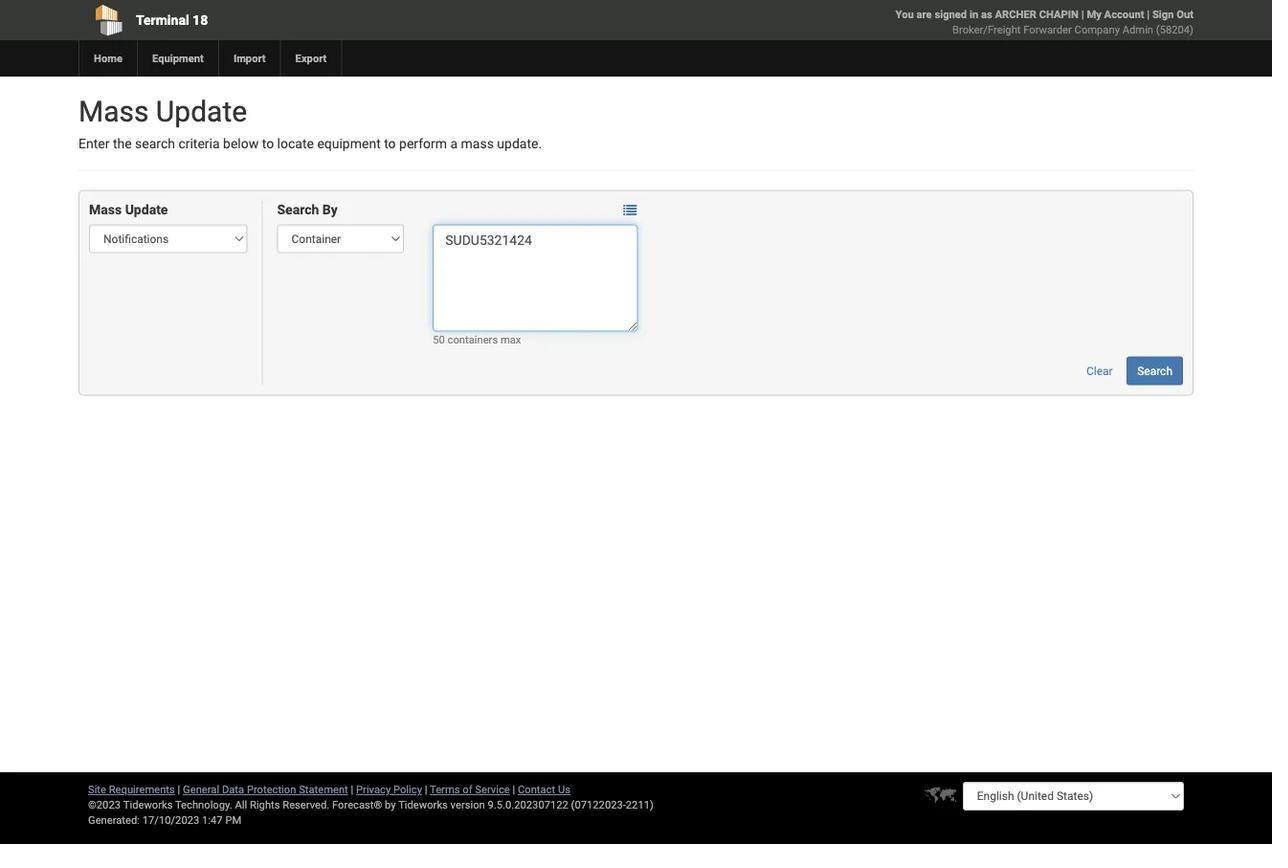 Task type: locate. For each thing, give the bounding box(es) containing it.
as
[[982, 8, 993, 21]]

broker/freight
[[953, 23, 1021, 36]]

1 vertical spatial search
[[1138, 364, 1173, 378]]

mass inside mass update enter the search criteria below to locate equipment to perform a mass update.
[[79, 94, 149, 128]]

privacy
[[356, 784, 391, 796]]

statement
[[299, 784, 348, 796]]

privacy policy link
[[356, 784, 422, 796]]

clear
[[1087, 364, 1113, 378]]

equipment
[[152, 52, 204, 65]]

mass for mass update enter the search criteria below to locate equipment to perform a mass update.
[[79, 94, 149, 128]]

| up forecast®
[[351, 784, 354, 796]]

search right clear
[[1138, 364, 1173, 378]]

0 vertical spatial mass
[[79, 94, 149, 128]]

1 horizontal spatial search
[[1138, 364, 1173, 378]]

site
[[88, 784, 106, 796]]

update
[[156, 94, 247, 128], [125, 202, 168, 218]]

you are signed in as archer chapin | my account | sign out broker/freight forwarder company admin (58204)
[[896, 8, 1194, 36]]

reserved.
[[283, 799, 330, 812]]

9.5.0.202307122
[[488, 799, 569, 812]]

equipment
[[317, 136, 381, 152]]

50 containers max
[[433, 333, 521, 346]]

0 vertical spatial update
[[156, 94, 247, 128]]

service
[[475, 784, 510, 796]]

home link
[[79, 40, 137, 77]]

protection
[[247, 784, 296, 796]]

(07122023-
[[571, 799, 626, 812]]

out
[[1177, 8, 1194, 21]]

search
[[277, 202, 319, 218], [1138, 364, 1173, 378]]

all
[[235, 799, 247, 812]]

mass for mass update
[[89, 202, 122, 218]]

mass
[[79, 94, 149, 128], [89, 202, 122, 218]]

search
[[135, 136, 175, 152]]

export link
[[280, 40, 341, 77]]

update.
[[497, 136, 542, 152]]

of
[[463, 784, 473, 796]]

search by
[[277, 202, 338, 218]]

tideworks
[[399, 799, 448, 812]]

|
[[1082, 8, 1085, 21], [1148, 8, 1150, 21], [178, 784, 180, 796], [351, 784, 354, 796], [425, 784, 428, 796], [513, 784, 515, 796]]

update up criteria
[[156, 94, 247, 128]]

mass up the
[[79, 94, 149, 128]]

mass
[[461, 136, 494, 152]]

0 vertical spatial search
[[277, 202, 319, 218]]

generated:
[[88, 815, 140, 827]]

search button
[[1127, 357, 1184, 385]]

to left perform
[[384, 136, 396, 152]]

update inside mass update enter the search criteria below to locate equipment to perform a mass update.
[[156, 94, 247, 128]]

0 horizontal spatial search
[[277, 202, 319, 218]]

my account link
[[1087, 8, 1145, 21]]

sign
[[1153, 8, 1175, 21]]

by
[[323, 202, 338, 218]]

the
[[113, 136, 132, 152]]

search left by
[[277, 202, 319, 218]]

general
[[183, 784, 219, 796]]

to
[[262, 136, 274, 152], [384, 136, 396, 152]]

mass update
[[89, 202, 168, 218]]

mass down enter on the top of page
[[89, 202, 122, 218]]

terminal 18
[[136, 12, 208, 28]]

1 vertical spatial mass
[[89, 202, 122, 218]]

2211)
[[626, 799, 654, 812]]

equipment link
[[137, 40, 218, 77]]

mass update enter the search criteria below to locate equipment to perform a mass update.
[[79, 94, 542, 152]]

admin
[[1123, 23, 1154, 36]]

50
[[433, 333, 445, 346]]

search for search by
[[277, 202, 319, 218]]

pm
[[225, 815, 242, 827]]

criteria
[[179, 136, 220, 152]]

None text field
[[433, 224, 638, 332]]

my
[[1087, 8, 1102, 21]]

17/10/2023
[[142, 815, 199, 827]]

search inside button
[[1138, 364, 1173, 378]]

0 horizontal spatial to
[[262, 136, 274, 152]]

to right "below"
[[262, 136, 274, 152]]

show list image
[[624, 204, 637, 217]]

1 vertical spatial update
[[125, 202, 168, 218]]

max
[[501, 333, 521, 346]]

update for mass update
[[125, 202, 168, 218]]

1 horizontal spatial to
[[384, 136, 396, 152]]

update down "search"
[[125, 202, 168, 218]]

policy
[[394, 784, 422, 796]]



Task type: vqa. For each thing, say whether or not it's contained in the screenshot.
Generated:
yes



Task type: describe. For each thing, give the bounding box(es) containing it.
technology.
[[175, 799, 232, 812]]

below
[[223, 136, 259, 152]]

sign out link
[[1153, 8, 1194, 21]]

contact us link
[[518, 784, 571, 796]]

account
[[1105, 8, 1145, 21]]

contact
[[518, 784, 556, 796]]

by
[[385, 799, 396, 812]]

| up 9.5.0.202307122
[[513, 784, 515, 796]]

in
[[970, 8, 979, 21]]

| left general
[[178, 784, 180, 796]]

export
[[296, 52, 327, 65]]

locate
[[277, 136, 314, 152]]

import
[[234, 52, 266, 65]]

are
[[917, 8, 932, 21]]

containers
[[448, 333, 498, 346]]

terminal
[[136, 12, 189, 28]]

site requirements link
[[88, 784, 175, 796]]

a
[[451, 136, 458, 152]]

perform
[[399, 136, 447, 152]]

rights
[[250, 799, 280, 812]]

chapin
[[1040, 8, 1079, 21]]

| left my
[[1082, 8, 1085, 21]]

enter
[[79, 136, 110, 152]]

forecast®
[[332, 799, 382, 812]]

home
[[94, 52, 123, 65]]

1 to from the left
[[262, 136, 274, 152]]

company
[[1075, 23, 1120, 36]]

(58204)
[[1157, 23, 1194, 36]]

search for search
[[1138, 364, 1173, 378]]

site requirements | general data protection statement | privacy policy | terms of service | contact us ©2023 tideworks technology. all rights reserved. forecast® by tideworks version 9.5.0.202307122 (07122023-2211) generated: 17/10/2023 1:47 pm
[[88, 784, 654, 827]]

forwarder
[[1024, 23, 1072, 36]]

requirements
[[109, 784, 175, 796]]

us
[[558, 784, 571, 796]]

terms of service link
[[430, 784, 510, 796]]

| up tideworks
[[425, 784, 428, 796]]

general data protection statement link
[[183, 784, 348, 796]]

terms
[[430, 784, 460, 796]]

clear button
[[1076, 357, 1124, 385]]

signed
[[935, 8, 967, 21]]

update for mass update enter the search criteria below to locate equipment to perform a mass update.
[[156, 94, 247, 128]]

terminal 18 link
[[79, 0, 527, 40]]

you
[[896, 8, 914, 21]]

archer
[[996, 8, 1037, 21]]

import link
[[218, 40, 280, 77]]

2 to from the left
[[384, 136, 396, 152]]

data
[[222, 784, 244, 796]]

18
[[193, 12, 208, 28]]

1:47
[[202, 815, 223, 827]]

| left the sign
[[1148, 8, 1150, 21]]

version
[[451, 799, 485, 812]]

©2023 tideworks
[[88, 799, 173, 812]]



